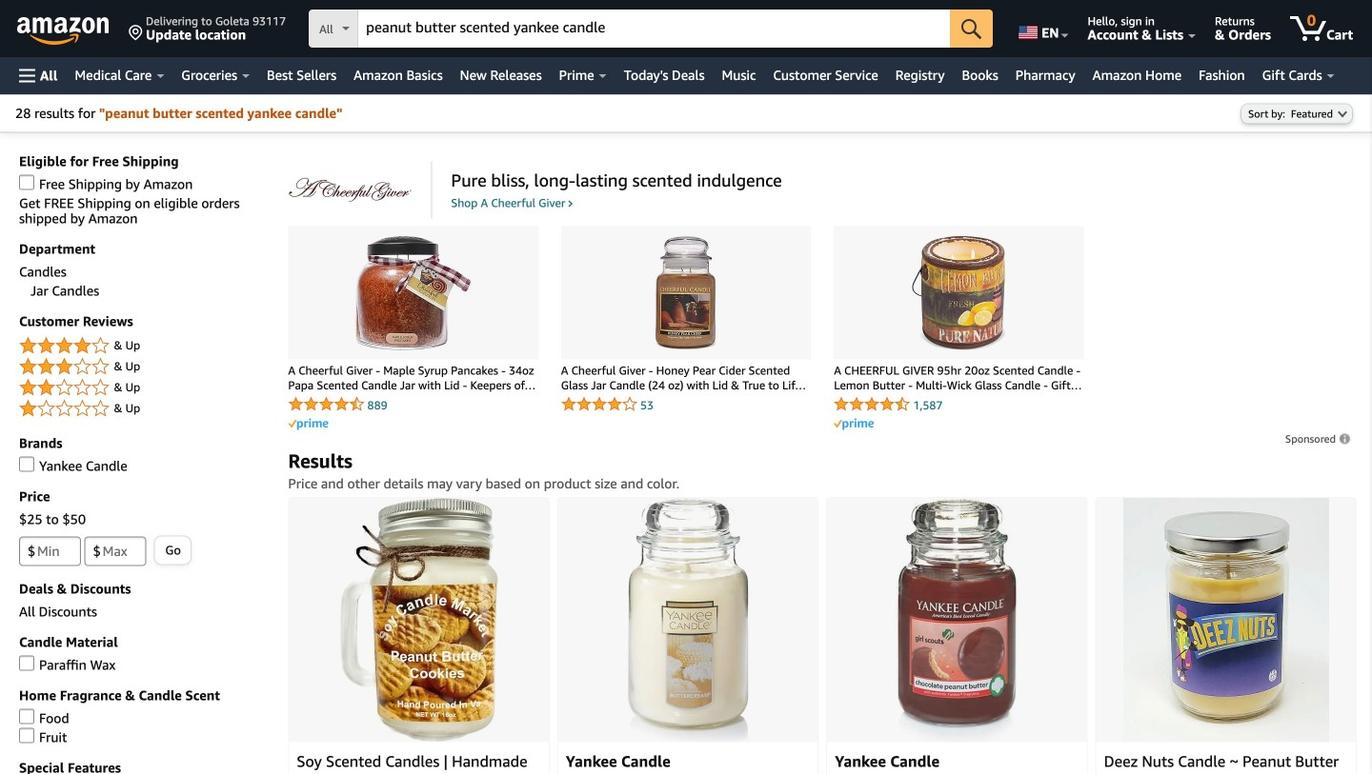 Task type: locate. For each thing, give the bounding box(es) containing it.
Max text field
[[85, 537, 146, 567]]

yankee candle buttercream scented, classic 22oz large jar single wick candle, over 110 hours of burn time image
[[628, 498, 749, 743]]

a cheerful giver - maple syrup pancakes - 34oz papa scented candle jar with lid - keepers of the light - 155 hours of burn time, gift for women, brown image
[[328, 236, 499, 350]]

navigation navigation
[[0, 0, 1373, 94]]

None search field
[[309, 10, 993, 50]]

3 checkbox image from the top
[[19, 656, 34, 671]]

checkbox image
[[19, 175, 34, 190], [19, 457, 34, 472], [19, 656, 34, 671], [19, 710, 34, 725]]

deez nuts candle ~ peanut butter scented soy wax candle 12oz jar made in the usa by s&m candle factory image
[[1124, 498, 1329, 743]]

eligible for prime. image
[[288, 419, 328, 430]]

None submit
[[950, 10, 993, 48], [155, 537, 191, 565], [950, 10, 993, 48], [155, 537, 191, 565]]

2 checkbox image from the top
[[19, 457, 34, 472]]

Search Amazon text field
[[358, 10, 950, 47]]

2 stars & up element
[[19, 377, 269, 400]]

a cheerful giver 95hr 20oz scented candle - lemon butter - multi-wick glass candle - gifts for men and women image
[[873, 236, 1045, 350]]



Task type: vqa. For each thing, say whether or not it's contained in the screenshot.
1st Eligible for Prime. image from right
yes



Task type: describe. For each thing, give the bounding box(es) containing it.
checkbox image
[[19, 729, 34, 744]]

amazon image
[[17, 17, 110, 46]]

1 star & up element
[[19, 398, 269, 421]]

4 stars & up element
[[19, 335, 269, 358]]

yankee candle girl scout cookies chocolate peanut butter large jar candle image
[[896, 498, 1019, 743]]

soy scented candles | handmade & highly aromatic candles burns upto 85 hours in glass jar - perfect for home decor, weddin... image
[[340, 498, 498, 743]]

none search field inside navigation 'navigation'
[[309, 10, 993, 50]]

Min text field
[[19, 537, 81, 567]]

eligible for prime. image
[[834, 419, 874, 430]]

4 checkbox image from the top
[[19, 710, 34, 725]]

3 stars & up element
[[19, 356, 269, 379]]

a cheerful giver - honey pear cider scented glass jar candle (24 oz) with lid & true to life fragrance made in usa image
[[600, 236, 772, 350]]

dropdown image
[[1338, 110, 1348, 118]]

1 checkbox image from the top
[[19, 175, 34, 190]]



